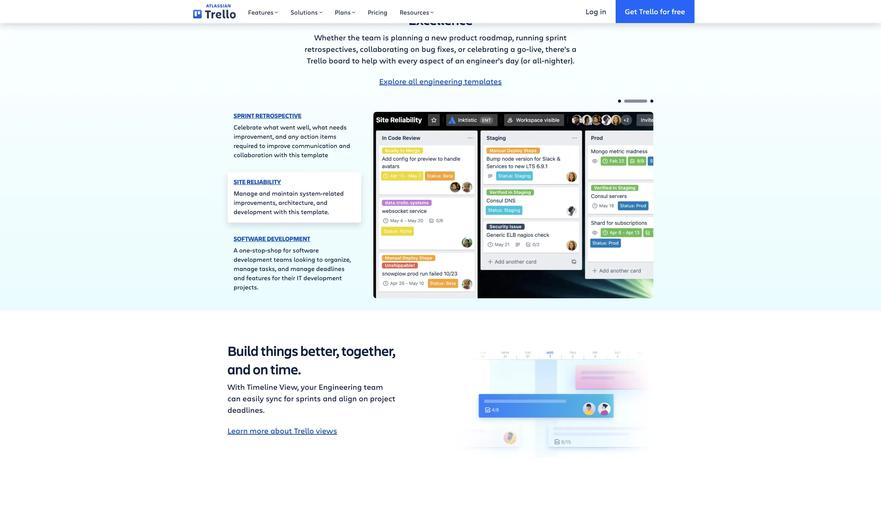 Task type: locate. For each thing, give the bounding box(es) containing it.
went
[[280, 123, 295, 131]]

what down sprint retrospective link on the left of the page
[[263, 123, 279, 131]]

a left go-
[[511, 44, 515, 54]]

and
[[275, 132, 287, 140], [339, 141, 350, 149], [259, 189, 270, 197], [316, 198, 328, 206], [278, 264, 289, 273], [234, 274, 245, 282], [228, 360, 251, 378], [323, 393, 337, 404]]

nighter).
[[544, 55, 574, 66]]

0 horizontal spatial manage
[[234, 264, 258, 273]]

0 vertical spatial with
[[379, 55, 396, 66]]

1 manage from the left
[[234, 264, 258, 273]]

what
[[263, 123, 279, 131], [312, 123, 328, 131]]

features
[[246, 274, 271, 282]]

1 vertical spatial development
[[234, 255, 272, 263]]

for left their
[[272, 274, 280, 282]]

trello down retrospectives,
[[307, 55, 327, 66]]

1 horizontal spatial what
[[312, 123, 328, 131]]

2 horizontal spatial on
[[410, 44, 420, 54]]

with down improve
[[274, 151, 287, 159]]

engineering inside build things better, together, and on time. with timeline view, your engineering team can easily sync for sprints and align on project deadlines.
[[319, 382, 362, 392]]

pricing
[[368, 8, 387, 16]]

1 vertical spatial trello
[[307, 55, 327, 66]]

0 horizontal spatial engineering
[[319, 382, 362, 392]]

collaboration
[[234, 151, 273, 159]]

development
[[267, 234, 310, 243]]

team up project
[[364, 382, 383, 392]]

a
[[234, 246, 238, 254]]

with inside site reliability manage and maintain system-related improvements, architecture, and development with this template.
[[274, 208, 287, 216]]

0 vertical spatial trello
[[639, 6, 658, 16]]

to left help
[[352, 55, 360, 66]]

1 horizontal spatial to
[[317, 255, 323, 263]]

on right align
[[359, 393, 368, 404]]

engineering
[[419, 76, 463, 86]]

1 vertical spatial this
[[289, 208, 299, 216]]

for down the view,
[[284, 393, 294, 404]]

with down the architecture,
[[274, 208, 287, 216]]

1 horizontal spatial a
[[511, 44, 515, 54]]

sprint retrospective celebrate what went well, what needs improvement, and any action items required to improve communication and collaboration with this template
[[234, 111, 350, 159]]

and up "with"
[[228, 360, 251, 378]]

0 vertical spatial on
[[410, 44, 420, 54]]

this down improve
[[289, 151, 300, 159]]

a right there's
[[572, 44, 577, 54]]

trello inside get trello for free link
[[639, 6, 658, 16]]

together,
[[342, 341, 396, 360]]

roadmap,
[[479, 32, 514, 43]]

to down improvement,
[[259, 141, 265, 149]]

a up bug in the left top of the page
[[425, 32, 429, 43]]

1 horizontal spatial engineering
[[488, 0, 560, 10]]

engineering inside your team's workspace for engineering excellence whether the team is planning a new product roadmap, running sprint retrospectives, collaborating on bug fixes, or celebrating a go-live, there's a trello board to help with every aspect of an engineer's day (or all-nighter).
[[488, 0, 560, 10]]

trello left views
[[294, 426, 314, 436]]

all
[[408, 76, 418, 86]]

there's
[[545, 44, 570, 54]]

1 vertical spatial to
[[259, 141, 265, 149]]

collaborating
[[360, 44, 409, 54]]

and down teams
[[278, 264, 289, 273]]

atlassian trello image
[[193, 4, 236, 19]]

1 vertical spatial engineering
[[319, 382, 362, 392]]

manage down looking at the left
[[291, 264, 315, 273]]

team left is
[[362, 32, 381, 43]]

an illustration showing timeline view. image
[[447, 341, 654, 458]]

manage
[[234, 264, 258, 273], [291, 264, 315, 273]]

0 vertical spatial team
[[362, 32, 381, 43]]

0 horizontal spatial on
[[253, 360, 268, 378]]

planning
[[391, 32, 423, 43]]

and down reliability
[[259, 189, 270, 197]]

development down improvements,
[[234, 208, 272, 216]]

development down the deadlines
[[303, 274, 342, 282]]

your
[[301, 382, 317, 392]]

to inside your team's workspace for engineering excellence whether the team is planning a new product roadmap, running sprint retrospectives, collaborating on bug fixes, or celebrating a go-live, there's a trello board to help with every aspect of an engineer's day (or all-nighter).
[[352, 55, 360, 66]]

get
[[625, 6, 637, 16]]

for
[[660, 6, 670, 16], [283, 246, 291, 254], [272, 274, 280, 282], [284, 393, 294, 404]]

0 vertical spatial development
[[234, 208, 272, 216]]

build
[[228, 341, 259, 360]]

live,
[[529, 44, 543, 54]]

and up improve
[[275, 132, 287, 140]]

an
[[455, 55, 464, 66]]

deadlines
[[316, 264, 345, 273]]

on up timeline
[[253, 360, 268, 378]]

view,
[[279, 382, 299, 392]]

fixes,
[[437, 44, 456, 54]]

looking
[[294, 255, 315, 263]]

tasks,
[[259, 264, 276, 273]]

get trello for free link
[[616, 0, 694, 23]]

stop-
[[252, 246, 267, 254]]

celebrating
[[467, 44, 509, 54]]

excellence
[[408, 10, 473, 29]]

shop
[[267, 246, 282, 254]]

0 horizontal spatial a
[[425, 32, 429, 43]]

0 horizontal spatial to
[[259, 141, 265, 149]]

this inside sprint retrospective celebrate what went well, what needs improvement, and any action items required to improve communication and collaboration with this template
[[289, 151, 300, 159]]

improve
[[267, 141, 290, 149]]

explore all engineering templates link
[[379, 76, 502, 86]]

this
[[289, 151, 300, 159], [289, 208, 299, 216]]

with down collaborating
[[379, 55, 396, 66]]

resources
[[400, 8, 429, 16]]

on left bug in the left top of the page
[[410, 44, 420, 54]]

teams
[[274, 255, 292, 263]]

with inside your team's workspace for engineering excellence whether the team is planning a new product roadmap, running sprint retrospectives, collaborating on bug fixes, or celebrating a go-live, there's a trello board to help with every aspect of an engineer's day (or all-nighter).
[[379, 55, 396, 66]]

template
[[301, 151, 328, 159]]

time.
[[270, 360, 301, 378]]

to
[[352, 55, 360, 66], [259, 141, 265, 149], [317, 255, 323, 263]]

2 vertical spatial to
[[317, 255, 323, 263]]

1 vertical spatial with
[[274, 151, 287, 159]]

engineer's
[[466, 55, 504, 66]]

your team's workspace for engineering excellence whether the team is planning a new product roadmap, running sprint retrospectives, collaborating on bug fixes, or celebrating a go-live, there's a trello board to help with every aspect of an engineer's day (or all-nighter).
[[305, 0, 577, 66]]

engineering up align
[[319, 382, 362, 392]]

solutions
[[291, 8, 318, 16]]

to up the deadlines
[[317, 255, 323, 263]]

every
[[398, 55, 418, 66]]

2 vertical spatial with
[[274, 208, 287, 216]]

engineering up running
[[488, 0, 560, 10]]

0 vertical spatial this
[[289, 151, 300, 159]]

sprint
[[546, 32, 567, 43]]

action
[[300, 132, 319, 140]]

workspace
[[396, 0, 464, 10]]

log in
[[586, 6, 606, 16]]

2 horizontal spatial a
[[572, 44, 577, 54]]

or
[[458, 44, 465, 54]]

1 horizontal spatial manage
[[291, 264, 315, 273]]

trello right get
[[639, 6, 658, 16]]

site
[[234, 178, 246, 186]]

new
[[431, 32, 447, 43]]

2 manage from the left
[[291, 264, 315, 273]]

team inside build things better, together, and on time. with timeline view, your engineering team can easily sync for sprints and align on project deadlines.
[[364, 382, 383, 392]]

features
[[248, 8, 274, 16]]

0 vertical spatial to
[[352, 55, 360, 66]]

2 vertical spatial on
[[359, 393, 368, 404]]

reliability
[[247, 178, 281, 186]]

0 horizontal spatial what
[[263, 123, 279, 131]]

2 horizontal spatial to
[[352, 55, 360, 66]]

the
[[348, 32, 360, 43]]

team's
[[351, 0, 394, 10]]

manage up features
[[234, 264, 258, 273]]

to inside software development a one-stop-shop for software development teams looking to organize, manage tasks, and manage deadlines and features for their it development projects.
[[317, 255, 323, 263]]

what up items
[[312, 123, 328, 131]]

2 what from the left
[[312, 123, 328, 131]]

1 vertical spatial team
[[364, 382, 383, 392]]

go-
[[517, 44, 529, 54]]

this down the architecture,
[[289, 208, 299, 216]]

well,
[[297, 123, 311, 131]]

solutions button
[[284, 0, 329, 23]]

development down 'stop-'
[[234, 255, 272, 263]]

can
[[228, 393, 241, 404]]

improvements,
[[234, 198, 277, 206]]

trello
[[639, 6, 658, 16], [307, 55, 327, 66], [294, 426, 314, 436]]

2 vertical spatial development
[[303, 274, 342, 282]]

explore all engineering templates
[[379, 76, 502, 86]]

0 vertical spatial engineering
[[488, 0, 560, 10]]

1 vertical spatial on
[[253, 360, 268, 378]]



Task type: vqa. For each thing, say whether or not it's contained in the screenshot.
This
yes



Task type: describe. For each thing, give the bounding box(es) containing it.
build things better, together, and on time. with timeline view, your engineering team can easily sync for sprints and align on project deadlines.
[[228, 341, 396, 415]]

it
[[297, 274, 302, 282]]

your
[[321, 0, 349, 10]]

for inside build things better, together, and on time. with timeline view, your engineering team can easily sync for sprints and align on project deadlines.
[[284, 393, 294, 404]]

2 vertical spatial trello
[[294, 426, 314, 436]]

template.
[[301, 208, 329, 216]]

get trello for free
[[625, 6, 685, 16]]

plans
[[335, 8, 351, 16]]

all-
[[533, 55, 545, 66]]

resources button
[[394, 0, 440, 23]]

bug
[[422, 44, 435, 54]]

for left free
[[660, 6, 670, 16]]

whether
[[314, 32, 346, 43]]

and up projects.
[[234, 274, 245, 282]]

system-
[[300, 189, 323, 197]]

and up template.
[[316, 198, 328, 206]]

retrospectives,
[[305, 44, 358, 54]]

one-
[[239, 246, 252, 254]]

this inside site reliability manage and maintain system-related improvements, architecture, and development with this template.
[[289, 208, 299, 216]]

sprint
[[234, 111, 254, 120]]

learn more about trello views link
[[228, 426, 337, 436]]

things
[[261, 341, 298, 360]]

trello inside your team's workspace for engineering excellence whether the team is planning a new product roadmap, running sprint retrospectives, collaborating on bug fixes, or celebrating a go-live, there's a trello board to help with every aspect of an engineer's day (or all-nighter).
[[307, 55, 327, 66]]

features button
[[242, 0, 284, 23]]

team inside your team's workspace for engineering excellence whether the team is planning a new product roadmap, running sprint retrospectives, collaborating on bug fixes, or celebrating a go-live, there's a trello board to help with every aspect of an engineer's day (or all-nighter).
[[362, 32, 381, 43]]

is
[[383, 32, 389, 43]]

improvement,
[[234, 132, 274, 140]]

of
[[446, 55, 453, 66]]

celebrate
[[234, 123, 262, 131]]

learn
[[228, 426, 248, 436]]

project
[[370, 393, 395, 404]]

1 horizontal spatial on
[[359, 393, 368, 404]]

needs
[[329, 123, 347, 131]]

1 what from the left
[[263, 123, 279, 131]]

easily
[[243, 393, 264, 404]]

day
[[506, 55, 519, 66]]

running
[[516, 32, 544, 43]]

software
[[293, 246, 319, 254]]

log in link
[[576, 0, 616, 23]]

log
[[586, 6, 598, 16]]

help
[[362, 55, 377, 66]]

to inside sprint retrospective celebrate what went well, what needs improvement, and any action items required to improve communication and collaboration with this template
[[259, 141, 265, 149]]

development inside site reliability manage and maintain system-related improvements, architecture, and development with this template.
[[234, 208, 272, 216]]

free
[[672, 6, 685, 16]]

timeline
[[247, 382, 278, 392]]

about
[[270, 426, 292, 436]]

retrospective
[[255, 111, 302, 120]]

software
[[234, 234, 266, 243]]

required
[[234, 141, 258, 149]]

deadlines.
[[228, 405, 265, 415]]

projects.
[[234, 283, 258, 291]]

organize,
[[324, 255, 351, 263]]

manage
[[234, 189, 258, 197]]

explore
[[379, 76, 406, 86]]

more
[[250, 426, 269, 436]]

software development link
[[234, 234, 310, 243]]

items
[[320, 132, 337, 140]]

(or
[[521, 55, 531, 66]]

sprints
[[296, 393, 321, 404]]

plans button
[[329, 0, 362, 23]]

views
[[316, 426, 337, 436]]

for
[[466, 0, 486, 10]]

site reliability manage and maintain system-related improvements, architecture, and development with this template.
[[234, 178, 344, 216]]

and down needs
[[339, 141, 350, 149]]

communication
[[292, 141, 337, 149]]

architecture,
[[278, 198, 315, 206]]

templates
[[464, 76, 502, 86]]

software development a one-stop-shop for software development teams looking to organize, manage tasks, and manage deadlines and features for their it development projects.
[[234, 234, 351, 291]]

for up teams
[[283, 246, 291, 254]]

any
[[288, 132, 299, 140]]

and left align
[[323, 393, 337, 404]]

on inside your team's workspace for engineering excellence whether the team is planning a new product roadmap, running sprint retrospectives, collaborating on bug fixes, or celebrating a go-live, there's a trello board to help with every aspect of an engineer's day (or all-nighter).
[[410, 44, 420, 54]]

site reliability link
[[234, 178, 281, 186]]

align
[[339, 393, 357, 404]]

product
[[449, 32, 477, 43]]

maintain
[[272, 189, 298, 197]]

their
[[282, 274, 295, 282]]

sync
[[266, 393, 282, 404]]

with
[[228, 382, 245, 392]]

with inside sprint retrospective celebrate what went well, what needs improvement, and any action items required to improve communication and collaboration with this template
[[274, 151, 287, 159]]

sprint retrospective link
[[234, 111, 302, 120]]

learn more about trello views
[[228, 426, 337, 436]]



